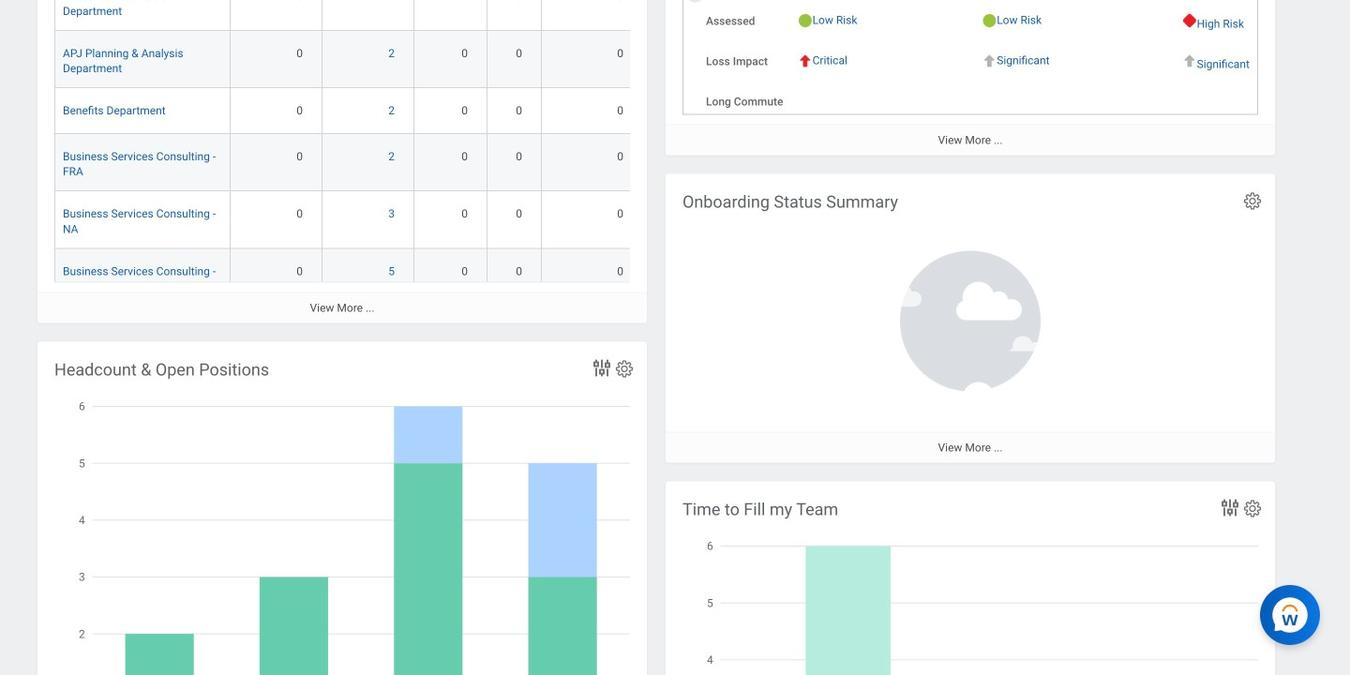 Task type: vqa. For each thing, say whether or not it's contained in the screenshot.
fourth row from the bottom of the "Headcount Plan to Pipeline" ELEMENT
yes



Task type: locate. For each thing, give the bounding box(es) containing it.
configure and view chart data image left the configure headcount & open positions icon
[[591, 357, 614, 379]]

time to fill my team element
[[666, 482, 1276, 675]]

1 horizontal spatial configure and view chart data image
[[1219, 497, 1242, 519]]

2 row from the top
[[54, 31, 644, 88]]

1 vertical spatial configure and view chart data image
[[1219, 497, 1242, 519]]

headcount plan to pipeline element
[[38, 0, 647, 410]]

configure and view chart data image
[[591, 357, 614, 379], [1219, 497, 1242, 519]]

configure and view chart data image inside time to fill my team "element"
[[1219, 497, 1242, 519]]

configure and view chart data image left configure time to fill my team icon
[[1219, 497, 1242, 519]]

cell
[[323, 0, 415, 31]]

configure and view chart data image inside headcount & open positions element
[[591, 357, 614, 379]]

4 row from the top
[[54, 134, 644, 192]]

configure headcount & open positions image
[[614, 359, 635, 379]]

0 horizontal spatial configure and view chart data image
[[591, 357, 614, 379]]

row
[[54, 0, 644, 31], [54, 31, 644, 88], [54, 88, 644, 134], [54, 134, 644, 192], [54, 192, 644, 249], [54, 249, 644, 306]]

0 vertical spatial configure and view chart data image
[[591, 357, 614, 379]]

3 row from the top
[[54, 88, 644, 134]]

cell inside the headcount plan to pipeline "element"
[[323, 0, 415, 31]]



Task type: describe. For each thing, give the bounding box(es) containing it.
onboarding status summary element
[[666, 174, 1276, 463]]

configure and view chart data image for the configure headcount & open positions icon
[[591, 357, 614, 379]]

headcount & open positions element
[[38, 342, 647, 675]]

5 row from the top
[[54, 192, 644, 249]]

configure time to fill my team image
[[1243, 499, 1264, 519]]

my team's retention risk element
[[666, 0, 1351, 155]]

6 row from the top
[[54, 249, 644, 306]]

collapse image
[[688, 0, 699, 5]]

1 row from the top
[[54, 0, 644, 31]]

configure and view chart data image for configure time to fill my team icon
[[1219, 497, 1242, 519]]

configure onboarding status summary image
[[1243, 191, 1264, 212]]



